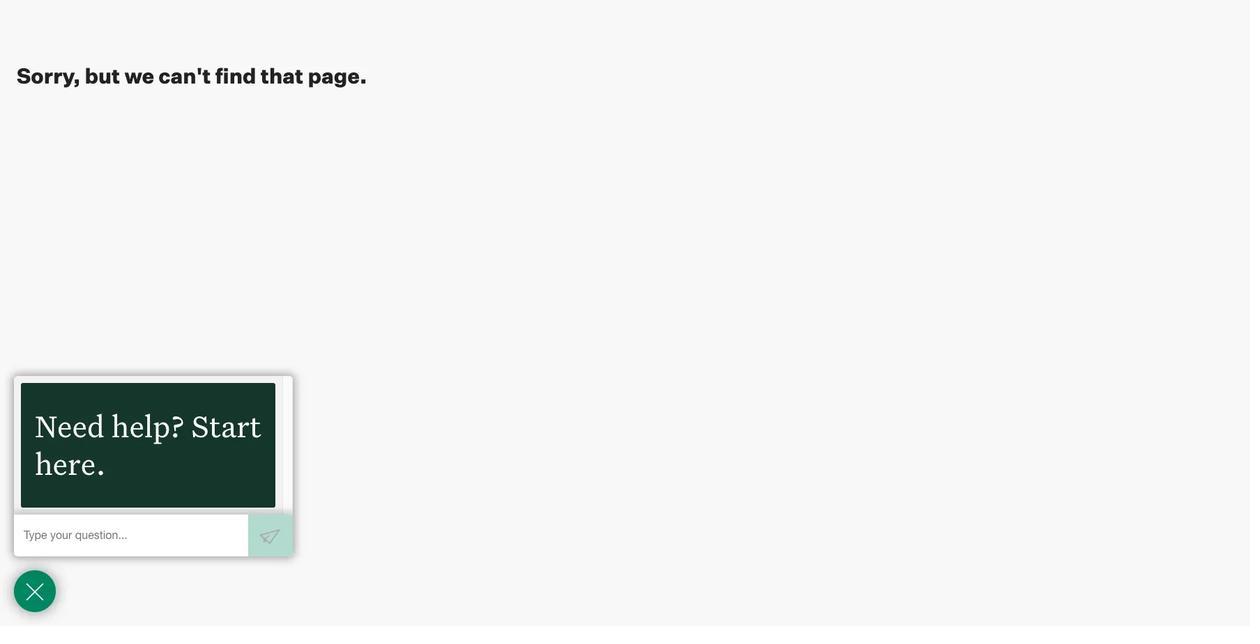 Task type: locate. For each thing, give the bounding box(es) containing it.
that
[[261, 63, 304, 89]]

page.
[[308, 63, 367, 89]]



Task type: describe. For each thing, give the bounding box(es) containing it.
find
[[215, 63, 256, 89]]

but
[[85, 63, 120, 89]]

sorry, but we can't find that page.
[[17, 63, 367, 89]]

sorry,
[[17, 63, 80, 89]]

we
[[124, 63, 154, 89]]

can't
[[159, 63, 211, 89]]



Task type: vqa. For each thing, say whether or not it's contained in the screenshot.
the Sorry, but we can't find that page.
yes



